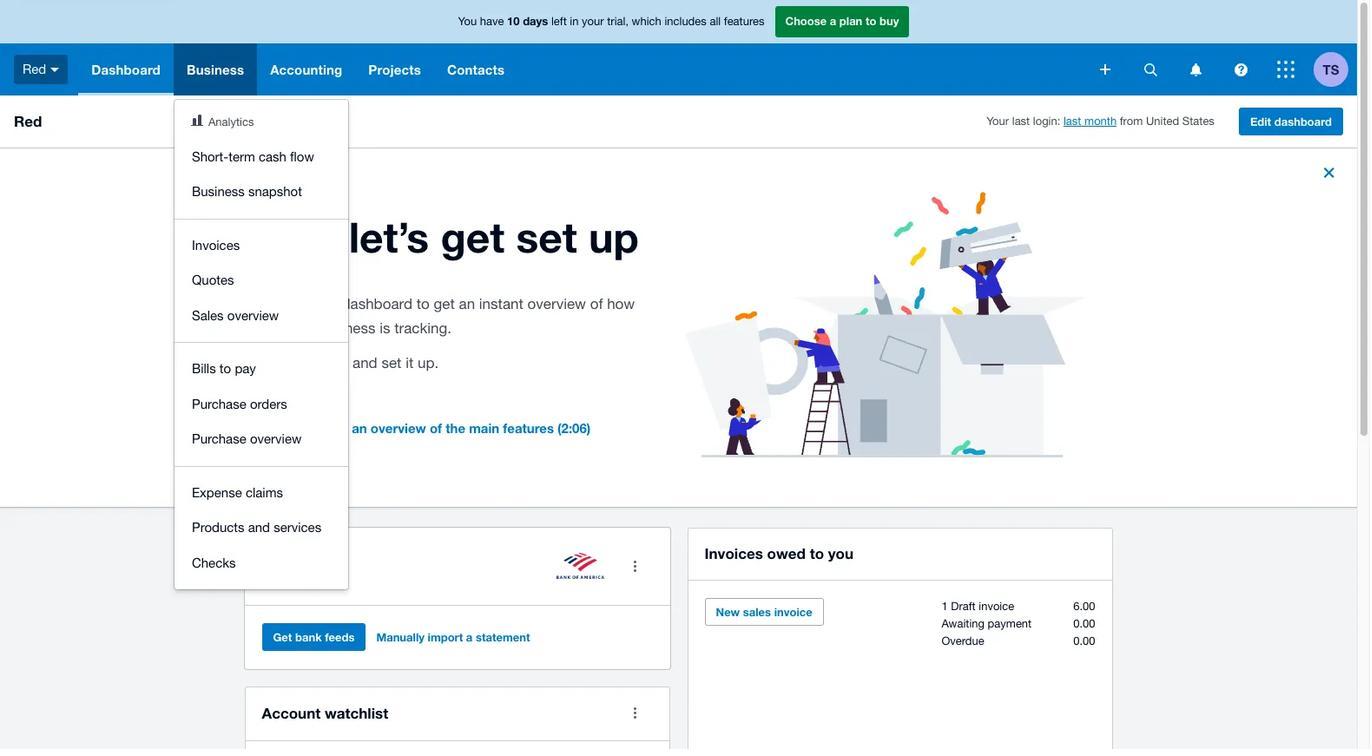 Task type: vqa. For each thing, say whether or not it's contained in the screenshot.
Account
yes



Task type: describe. For each thing, give the bounding box(es) containing it.
is
[[380, 320, 391, 337]]

products and services link
[[175, 511, 348, 546]]

claims
[[246, 485, 283, 500]]

sales overview link
[[175, 298, 348, 334]]

svg image right svg image
[[1235, 63, 1248, 76]]

edit dashboard
[[1251, 115, 1333, 129]]

includes
[[665, 15, 707, 28]]

this
[[314, 296, 338, 313]]

bills to pay link
[[175, 352, 348, 387]]

sales
[[744, 605, 772, 619]]

header chart image
[[191, 115, 203, 126]]

get bank feeds button
[[262, 623, 366, 651]]

orders
[[250, 397, 287, 411]]

you have 10 days left in your trial, which includes all features
[[458, 14, 765, 28]]

watchlist overflow menu toggle image
[[618, 696, 653, 731]]

to inside invoices owed to you link
[[810, 544, 825, 563]]

set for and
[[382, 355, 402, 372]]

business for business snapshot
[[192, 184, 245, 199]]

expense claims link
[[175, 476, 348, 511]]

invoices owed to you
[[705, 544, 854, 563]]

from
[[1121, 115, 1144, 128]]

business for business
[[187, 62, 244, 77]]

purchase overview link
[[175, 422, 348, 457]]

list box containing short-term cash flow
[[175, 100, 348, 590]]

dashboard inside use this dashboard to get an instant overview of how your business is tracking.
[[342, 296, 413, 313]]

56567890698
[[262, 572, 331, 586]]

payment
[[988, 617, 1032, 630]]

your
[[987, 115, 1010, 128]]

sales
[[192, 308, 224, 323]]

checks link
[[175, 546, 348, 581]]

business
[[317, 320, 376, 337]]

choose a plan to buy
[[786, 14, 900, 28]]

purchase orders
[[192, 397, 287, 411]]

all
[[710, 15, 721, 28]]

0.00 for overdue
[[1074, 635, 1096, 648]]

tracking.
[[395, 320, 452, 337]]

red inside popup button
[[23, 61, 46, 76]]

(2:06)
[[558, 421, 591, 436]]

overview left the
[[371, 421, 426, 436]]

pay
[[235, 361, 256, 376]]

business snapshot link
[[175, 175, 348, 210]]

1 draft invoice link
[[942, 600, 1015, 613]]

quotes link
[[175, 263, 348, 298]]

owed
[[768, 544, 806, 563]]

use
[[284, 296, 310, 313]]

contacts button
[[434, 43, 518, 96]]

quotes
[[192, 273, 234, 288]]

banner containing ts
[[0, 0, 1358, 590]]

accounting
[[270, 62, 343, 77]]

accounting button
[[257, 43, 356, 96]]

ahead
[[308, 355, 349, 372]]

watch
[[309, 421, 348, 436]]

main
[[469, 421, 500, 436]]

and inside list box
[[248, 520, 270, 535]]

2 last from the left
[[1064, 115, 1082, 128]]

manually import a statement button
[[366, 624, 541, 652]]

svg image
[[1191, 63, 1202, 76]]

0.00 for awaiting payment
[[1074, 617, 1096, 630]]

your inside use this dashboard to get an instant overview of how your business is tracking.
[[284, 320, 313, 337]]

short-term cash flow link
[[175, 139, 348, 175]]

10
[[507, 14, 520, 28]]

ts button
[[1315, 43, 1358, 96]]

6.00 link
[[1074, 600, 1096, 613]]

to left buy
[[866, 14, 877, 28]]

it
[[406, 355, 414, 372]]

have
[[480, 15, 504, 28]]

bank of america image
[[556, 554, 604, 580]]

up
[[589, 212, 639, 262]]

login:
[[1034, 115, 1061, 128]]

dashboard inside edit dashboard button
[[1275, 115, 1333, 129]]

56567890698 link
[[262, 542, 556, 591]]

purchase for purchase overview
[[192, 432, 247, 447]]

invoice for 1 draft invoice
[[979, 600, 1015, 613]]

choose
[[786, 14, 827, 28]]

plan
[[840, 14, 863, 28]]

close image
[[1316, 159, 1344, 187]]

buy
[[880, 14, 900, 28]]

let's
[[349, 212, 429, 262]]

you
[[458, 15, 477, 28]]

cash
[[259, 149, 287, 164]]

overdue
[[942, 635, 985, 648]]

instant
[[479, 296, 524, 313]]

the
[[446, 421, 466, 436]]

analytics
[[208, 116, 254, 129]]

1 last from the left
[[1013, 115, 1031, 128]]

0 vertical spatial and
[[353, 355, 378, 372]]

invoices for invoices owed to you
[[705, 544, 764, 563]]

svg image left ts
[[1278, 61, 1295, 78]]

svg image left svg image
[[1145, 63, 1158, 76]]

overview down quotes link
[[227, 308, 279, 323]]

awaiting payment
[[942, 617, 1032, 630]]

0.00 link for awaiting payment
[[1074, 617, 1096, 630]]

feeds
[[325, 630, 355, 644]]

states
[[1183, 115, 1215, 128]]

get inside use this dashboard to get an instant overview of how your business is tracking.
[[434, 296, 455, 313]]

how
[[607, 296, 635, 313]]

your last login: last month from united states
[[987, 115, 1215, 128]]

term
[[229, 149, 255, 164]]

watch an overview of the main features (2:06)
[[309, 421, 591, 436]]

projects button
[[356, 43, 434, 96]]

import
[[428, 630, 463, 644]]

1
[[942, 600, 948, 613]]



Task type: locate. For each thing, give the bounding box(es) containing it.
1 vertical spatial 0.00
[[1074, 635, 1096, 648]]

1 vertical spatial 0.00 link
[[1074, 635, 1096, 648]]

expense claims
[[192, 485, 283, 500]]

0 horizontal spatial and
[[248, 520, 270, 535]]

account watchlist link
[[262, 702, 389, 726]]

0 vertical spatial a
[[830, 14, 837, 28]]

last
[[1013, 115, 1031, 128], [1064, 115, 1082, 128]]

overview inside use this dashboard to get an instant overview of how your business is tracking.
[[528, 296, 586, 313]]

cartoon office workers image
[[685, 192, 1087, 458]]

6.00
[[1074, 600, 1096, 613]]

0 vertical spatial dashboard
[[1275, 115, 1333, 129]]

group inside banner
[[175, 100, 348, 590]]

2 0.00 link from the top
[[1074, 635, 1096, 648]]

purchase for purchase orders
[[192, 397, 247, 411]]

dashboard up is
[[342, 296, 413, 313]]

new
[[716, 605, 740, 619]]

set
[[517, 212, 578, 262], [382, 355, 402, 372]]

edit dashboard button
[[1240, 108, 1344, 136]]

1 vertical spatial your
[[284, 320, 313, 337]]

last right login:
[[1064, 115, 1082, 128]]

and
[[353, 355, 378, 372], [248, 520, 270, 535]]

sales overview
[[192, 308, 279, 323]]

0 vertical spatial your
[[582, 15, 604, 28]]

month
[[1085, 115, 1117, 128]]

0 horizontal spatial invoices
[[192, 238, 240, 252]]

business down short-
[[192, 184, 245, 199]]

get bank feeds
[[273, 630, 355, 644]]

purchase down bills to pay
[[192, 397, 247, 411]]

left
[[552, 15, 567, 28]]

a inside button
[[466, 630, 473, 644]]

svg image
[[1278, 61, 1295, 78], [1145, 63, 1158, 76], [1235, 63, 1248, 76], [1101, 64, 1111, 75], [51, 68, 59, 72]]

0 horizontal spatial an
[[352, 421, 367, 436]]

0 vertical spatial features
[[724, 15, 765, 28]]

snapshot
[[248, 184, 302, 199]]

hi,
[[284, 212, 337, 262]]

an right watch
[[352, 421, 367, 436]]

1 0.00 from the top
[[1074, 617, 1096, 630]]

0 horizontal spatial your
[[284, 320, 313, 337]]

2 0.00 from the top
[[1074, 635, 1096, 648]]

products and services
[[192, 520, 322, 535]]

days
[[523, 14, 548, 28]]

0 horizontal spatial features
[[503, 421, 554, 436]]

invoices link
[[175, 228, 348, 263]]

1 vertical spatial a
[[466, 630, 473, 644]]

invoices inside list box
[[192, 238, 240, 252]]

a left plan
[[830, 14, 837, 28]]

0.00
[[1074, 617, 1096, 630], [1074, 635, 1096, 648]]

1 horizontal spatial an
[[459, 296, 475, 313]]

go
[[284, 355, 304, 372]]

svg image up month
[[1101, 64, 1111, 75]]

edit
[[1251, 115, 1272, 129]]

1 horizontal spatial of
[[590, 296, 603, 313]]

get up tracking. on the left
[[434, 296, 455, 313]]

1 vertical spatial business
[[192, 184, 245, 199]]

expense
[[192, 485, 242, 500]]

1 vertical spatial dashboard
[[342, 296, 413, 313]]

0 horizontal spatial set
[[382, 355, 402, 372]]

1 horizontal spatial dashboard
[[1275, 115, 1333, 129]]

1 horizontal spatial your
[[582, 15, 604, 28]]

svg image inside red popup button
[[51, 68, 59, 72]]

to inside bills to pay 'link'
[[220, 361, 231, 376]]

0 horizontal spatial dashboard
[[342, 296, 413, 313]]

list box
[[175, 100, 348, 590]]

overview inside 'link'
[[250, 432, 302, 447]]

0 vertical spatial 0.00
[[1074, 617, 1096, 630]]

1 vertical spatial of
[[430, 421, 442, 436]]

flow
[[290, 149, 314, 164]]

get up "instant"
[[441, 212, 505, 262]]

invoice inside button
[[775, 605, 813, 619]]

bills to pay
[[192, 361, 256, 376]]

short-
[[192, 149, 229, 164]]

which
[[632, 15, 662, 28]]

use this dashboard to get an instant overview of how your business is tracking.
[[284, 296, 635, 337]]

to left pay on the left of page
[[220, 361, 231, 376]]

1 vertical spatial and
[[248, 520, 270, 535]]

purchase
[[192, 397, 247, 411], [192, 432, 247, 447]]

0.00 link
[[1074, 617, 1096, 630], [1074, 635, 1096, 648]]

0 horizontal spatial of
[[430, 421, 442, 436]]

1 vertical spatial features
[[503, 421, 554, 436]]

0 vertical spatial of
[[590, 296, 603, 313]]

dashboard right edit
[[1275, 115, 1333, 129]]

1 vertical spatial set
[[382, 355, 402, 372]]

features right main
[[503, 421, 554, 436]]

business button
[[174, 43, 257, 96]]

invoice up 'awaiting payment'
[[979, 600, 1015, 613]]

1 horizontal spatial invoices
[[705, 544, 764, 563]]

get
[[441, 212, 505, 262], [434, 296, 455, 313]]

set left it
[[382, 355, 402, 372]]

invoice
[[979, 600, 1015, 613], [775, 605, 813, 619]]

watch an overview of the main features (2:06) button
[[309, 421, 591, 436]]

account
[[262, 704, 321, 723]]

0 vertical spatial business
[[187, 62, 244, 77]]

0.00 link for overdue
[[1074, 635, 1096, 648]]

a inside banner
[[830, 14, 837, 28]]

0 vertical spatial 0.00 link
[[1074, 617, 1096, 630]]

features inside you have 10 days left in your trial, which includes all features
[[724, 15, 765, 28]]

a right import
[[466, 630, 473, 644]]

group
[[175, 100, 348, 590]]

dashboard link
[[78, 43, 174, 96]]

1 vertical spatial invoices
[[705, 544, 764, 563]]

banner
[[0, 0, 1358, 590]]

in
[[570, 15, 579, 28]]

purchase down purchase orders
[[192, 432, 247, 447]]

contacts
[[447, 62, 505, 77]]

and down expense claims link at the left bottom
[[248, 520, 270, 535]]

checks
[[192, 556, 236, 570]]

1 horizontal spatial a
[[830, 14, 837, 28]]

1 vertical spatial an
[[352, 421, 367, 436]]

business
[[187, 62, 244, 77], [192, 184, 245, 199]]

united
[[1147, 115, 1180, 128]]

1 horizontal spatial and
[[353, 355, 378, 372]]

your inside you have 10 days left in your trial, which includes all features
[[582, 15, 604, 28]]

invoices up quotes
[[192, 238, 240, 252]]

0 vertical spatial red
[[23, 61, 46, 76]]

red button
[[0, 43, 78, 96]]

hi, let's get set up
[[284, 212, 639, 262]]

2 purchase from the top
[[192, 432, 247, 447]]

1 vertical spatial purchase
[[192, 432, 247, 447]]

products
[[192, 520, 245, 535]]

1 vertical spatial red
[[14, 112, 42, 130]]

business inside list box
[[192, 184, 245, 199]]

invoices owed to you link
[[705, 542, 854, 566]]

svg image left the dashboard
[[51, 68, 59, 72]]

0 horizontal spatial last
[[1013, 115, 1031, 128]]

purchase inside 'link'
[[192, 432, 247, 447]]

draft
[[952, 600, 976, 613]]

of
[[590, 296, 603, 313], [430, 421, 442, 436]]

overview right "instant"
[[528, 296, 586, 313]]

statement
[[476, 630, 530, 644]]

an
[[459, 296, 475, 313], [352, 421, 367, 436]]

services
[[274, 520, 322, 535]]

an left "instant"
[[459, 296, 475, 313]]

watchlist
[[325, 704, 389, 723]]

and right ahead
[[353, 355, 378, 372]]

manage menu toggle image
[[618, 549, 653, 584]]

purchase overview
[[192, 432, 302, 447]]

0 vertical spatial get
[[441, 212, 505, 262]]

to inside use this dashboard to get an instant overview of how your business is tracking.
[[417, 296, 430, 313]]

you
[[829, 544, 854, 563]]

last right your
[[1013, 115, 1031, 128]]

your down use
[[284, 320, 313, 337]]

projects
[[369, 62, 421, 77]]

group containing short-term cash flow
[[175, 100, 348, 590]]

an inside use this dashboard to get an instant overview of how your business is tracking.
[[459, 296, 475, 313]]

your right in
[[582, 15, 604, 28]]

to up tracking. on the left
[[417, 296, 430, 313]]

1 horizontal spatial set
[[517, 212, 578, 262]]

1 vertical spatial get
[[434, 296, 455, 313]]

1 purchase from the top
[[192, 397, 247, 411]]

business up header chart image
[[187, 62, 244, 77]]

features right all
[[724, 15, 765, 28]]

overview down the orders
[[250, 432, 302, 447]]

invoices left owed
[[705, 544, 764, 563]]

0 vertical spatial invoices
[[192, 238, 240, 252]]

red
[[23, 61, 46, 76], [14, 112, 42, 130]]

manually import a statement
[[377, 630, 530, 644]]

business inside dropdown button
[[187, 62, 244, 77]]

account watchlist
[[262, 704, 389, 723]]

invoice for new sales invoice
[[775, 605, 813, 619]]

go ahead and set it up.
[[284, 355, 439, 372]]

trial,
[[607, 15, 629, 28]]

0 vertical spatial an
[[459, 296, 475, 313]]

0 horizontal spatial invoice
[[775, 605, 813, 619]]

1 horizontal spatial last
[[1064, 115, 1082, 128]]

get
[[273, 630, 292, 644]]

overdue link
[[942, 635, 985, 648]]

of inside use this dashboard to get an instant overview of how your business is tracking.
[[590, 296, 603, 313]]

set for get
[[517, 212, 578, 262]]

1 0.00 link from the top
[[1074, 617, 1096, 630]]

1 horizontal spatial invoice
[[979, 600, 1015, 613]]

invoice right the sales
[[775, 605, 813, 619]]

invoices for invoices
[[192, 238, 240, 252]]

1 horizontal spatial features
[[724, 15, 765, 28]]

of left how
[[590, 296, 603, 313]]

1 draft invoice
[[942, 600, 1015, 613]]

0 horizontal spatial a
[[466, 630, 473, 644]]

up.
[[418, 355, 439, 372]]

0 vertical spatial set
[[517, 212, 578, 262]]

bills
[[192, 361, 216, 376]]

last month button
[[1064, 115, 1117, 128]]

to left you
[[810, 544, 825, 563]]

new sales invoice
[[716, 605, 813, 619]]

of left the
[[430, 421, 442, 436]]

0 vertical spatial purchase
[[192, 397, 247, 411]]

set left up
[[517, 212, 578, 262]]



